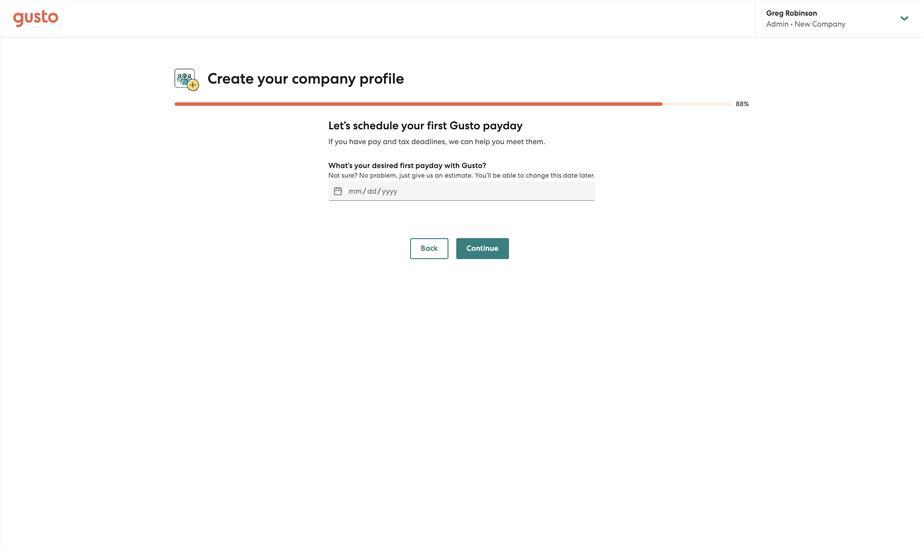 Task type: describe. For each thing, give the bounding box(es) containing it.
1 you from the left
[[335, 137, 348, 146]]

greg
[[767, 9, 784, 18]]

new
[[795, 20, 811, 28]]

continue
[[467, 244, 499, 253]]

back link
[[411, 238, 449, 259]]

sure?
[[342, 172, 358, 180]]

if you have pay and tax deadlines, we can help you meet them.
[[329, 137, 546, 146]]

create
[[208, 70, 254, 88]]

have
[[349, 137, 366, 146]]

your for desired
[[355, 161, 370, 170]]

let's schedule your first gusto payday
[[329, 119, 523, 133]]

2 / from the left
[[378, 187, 381, 196]]

1 / from the left
[[363, 187, 367, 196]]

what's your desired first payday with gusto? not sure? no problem, just give us an estimate. you'll be able to change this date later.
[[329, 161, 596, 180]]

meet
[[507, 137, 524, 146]]

schedule
[[353, 119, 399, 133]]

give
[[412, 172, 425, 180]]

problem,
[[370, 172, 398, 180]]

be
[[493, 172, 501, 180]]

your for company
[[258, 70, 288, 88]]

date
[[564, 172, 578, 180]]

88%
[[736, 100, 750, 108]]

Day (dd) field
[[367, 184, 378, 198]]

first for payday
[[400, 161, 414, 170]]

desired
[[372, 161, 398, 170]]

help
[[475, 137, 491, 146]]

Month (mm) field
[[348, 184, 363, 198]]

company
[[813, 20, 846, 28]]

later.
[[580, 172, 596, 180]]

home image
[[13, 10, 58, 27]]

to
[[518, 172, 525, 180]]

gusto
[[450, 119, 481, 133]]

just
[[400, 172, 411, 180]]



Task type: locate. For each thing, give the bounding box(es) containing it.
1 horizontal spatial you
[[492, 137, 505, 146]]

no
[[360, 172, 369, 180]]

first up if you have pay and tax deadlines, we can help you meet them.
[[427, 119, 447, 133]]

able
[[503, 172, 517, 180]]

robinson
[[786, 9, 818, 18]]

1 horizontal spatial /
[[378, 187, 381, 196]]

can
[[461, 137, 474, 146]]

gusto?
[[462, 161, 487, 170]]

1 horizontal spatial payday
[[483, 119, 523, 133]]

with
[[445, 161, 460, 170]]

estimate.
[[445, 172, 474, 180]]

you right if
[[335, 137, 348, 146]]

an
[[435, 172, 443, 180]]

first inside what's your desired first payday with gusto? not sure? no problem, just give us an estimate. you'll be able to change this date later.
[[400, 161, 414, 170]]

0 vertical spatial first
[[427, 119, 447, 133]]

your up no
[[355, 161, 370, 170]]

payday up us
[[416, 161, 443, 170]]

your up the tax
[[402, 119, 425, 133]]

let's
[[329, 119, 351, 133]]

not
[[329, 172, 340, 180]]

them.
[[526, 137, 546, 146]]

deadlines,
[[412, 137, 447, 146]]

/
[[363, 187, 367, 196], [378, 187, 381, 196]]

1 vertical spatial first
[[400, 161, 414, 170]]

us
[[427, 172, 434, 180]]

admin
[[767, 20, 789, 28]]

2 you from the left
[[492, 137, 505, 146]]

we
[[449, 137, 459, 146]]

company
[[292, 70, 356, 88]]

create your company profile
[[208, 70, 404, 88]]

0 horizontal spatial you
[[335, 137, 348, 146]]

payday
[[483, 119, 523, 133], [416, 161, 443, 170]]

you'll
[[475, 172, 491, 180]]

pay
[[368, 137, 381, 146]]

first
[[427, 119, 447, 133], [400, 161, 414, 170]]

2 vertical spatial your
[[355, 161, 370, 170]]

if
[[329, 137, 333, 146]]

2 horizontal spatial your
[[402, 119, 425, 133]]

you
[[335, 137, 348, 146], [492, 137, 505, 146]]

first up just
[[400, 161, 414, 170]]

0 vertical spatial payday
[[483, 119, 523, 133]]

/ down no
[[363, 187, 367, 196]]

0 vertical spatial your
[[258, 70, 288, 88]]

0 horizontal spatial payday
[[416, 161, 443, 170]]

change
[[526, 172, 549, 180]]

profile
[[360, 70, 404, 88]]

1 vertical spatial payday
[[416, 161, 443, 170]]

continue button
[[457, 238, 509, 259]]

1 horizontal spatial first
[[427, 119, 447, 133]]

0 horizontal spatial /
[[363, 187, 367, 196]]

1 vertical spatial your
[[402, 119, 425, 133]]

and
[[383, 137, 397, 146]]

•
[[791, 20, 793, 28]]

this
[[551, 172, 562, 180]]

first for gusto
[[427, 119, 447, 133]]

you right help
[[492, 137, 505, 146]]

your
[[258, 70, 288, 88], [402, 119, 425, 133], [355, 161, 370, 170]]

greg robinson admin • new company
[[767, 9, 846, 28]]

back
[[421, 244, 438, 253]]

payday inside what's your desired first payday with gusto? not sure? no problem, just give us an estimate. you'll be able to change this date later.
[[416, 161, 443, 170]]

your inside what's your desired first payday with gusto? not sure? no problem, just give us an estimate. you'll be able to change this date later.
[[355, 161, 370, 170]]

tax
[[399, 137, 410, 146]]

payday up meet
[[483, 119, 523, 133]]

your right create
[[258, 70, 288, 88]]

/ down problem,
[[378, 187, 381, 196]]

Year (yyyy) field
[[381, 184, 399, 198]]

what's
[[329, 161, 353, 170]]

0 horizontal spatial your
[[258, 70, 288, 88]]

0 horizontal spatial first
[[400, 161, 414, 170]]

1 horizontal spatial your
[[355, 161, 370, 170]]



Task type: vqa. For each thing, say whether or not it's contained in the screenshot.
Job & pay in the BUTTON
no



